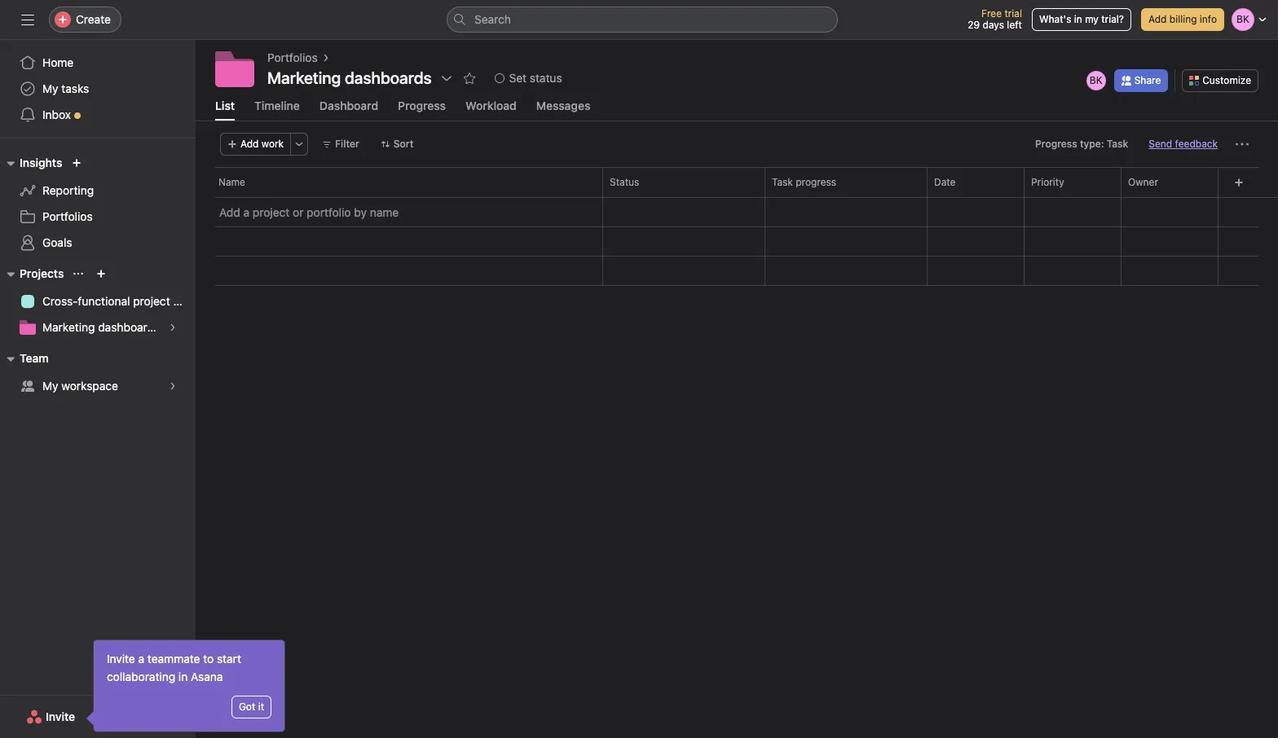 Task type: locate. For each thing, give the bounding box(es) containing it.
my
[[42, 82, 58, 95], [42, 379, 58, 393]]

a
[[243, 205, 250, 219], [138, 652, 144, 666]]

add
[[1149, 13, 1167, 25], [241, 138, 259, 150], [219, 205, 240, 219]]

0 horizontal spatial portfolios
[[42, 210, 93, 223]]

0 horizontal spatial task
[[772, 176, 793, 188]]

0 horizontal spatial in
[[178, 670, 188, 684]]

what's
[[1040, 13, 1072, 25]]

progress for progress type: task
[[1036, 138, 1078, 150]]

1 horizontal spatial project
[[253, 205, 290, 219]]

1 vertical spatial in
[[178, 670, 188, 684]]

sort button
[[373, 133, 421, 156]]

1 vertical spatial portfolios
[[42, 210, 93, 223]]

2 row from the top
[[196, 197, 1279, 198]]

progress inside 'dropdown button'
[[1036, 138, 1078, 150]]

0 vertical spatial portfolios link
[[267, 49, 318, 67]]

0 horizontal spatial portfolios link
[[10, 204, 186, 230]]

0 vertical spatial a
[[243, 205, 250, 219]]

in
[[1075, 13, 1083, 25], [178, 670, 188, 684]]

insights
[[20, 156, 62, 170]]

add inside "button"
[[1149, 13, 1167, 25]]

portfolios up timeline
[[267, 51, 318, 64]]

got
[[239, 701, 255, 713]]

search list box
[[447, 7, 838, 33]]

my left tasks
[[42, 82, 58, 95]]

project inside add a project or portfolio by name row
[[253, 205, 290, 219]]

add left billing
[[1149, 13, 1167, 25]]

task right type:
[[1107, 138, 1129, 150]]

1 my from the top
[[42, 82, 58, 95]]

invite inside button
[[46, 710, 75, 724]]

1 horizontal spatial portfolios
[[267, 51, 318, 64]]

add work button
[[220, 133, 291, 156]]

1 vertical spatial invite
[[46, 710, 75, 724]]

2 horizontal spatial add
[[1149, 13, 1167, 25]]

more actions image up the add field icon
[[1236, 138, 1249, 151]]

show options, current sort, top image
[[74, 269, 84, 279]]

row
[[196, 167, 1279, 197], [196, 197, 1279, 198], [196, 227, 1279, 257], [196, 256, 1279, 286]]

0 horizontal spatial add
[[219, 205, 240, 219]]

0 horizontal spatial invite
[[46, 710, 75, 724]]

a down "name"
[[243, 205, 250, 219]]

project left plan
[[133, 294, 170, 308]]

progress left type:
[[1036, 138, 1078, 150]]

timeline link
[[254, 99, 300, 121]]

1 vertical spatial add
[[241, 138, 259, 150]]

progress link
[[398, 99, 446, 121]]

my tasks link
[[10, 76, 186, 102]]

more actions image
[[1236, 138, 1249, 151], [294, 139, 304, 149]]

1 horizontal spatial invite
[[107, 652, 135, 666]]

0 horizontal spatial a
[[138, 652, 144, 666]]

1 vertical spatial project
[[133, 294, 170, 308]]

marketing
[[42, 320, 95, 334]]

info
[[1200, 13, 1217, 25]]

progress for progress
[[398, 99, 446, 113]]

invite for invite a teammate to start collaborating in asana got it
[[107, 652, 135, 666]]

what's in my trial? button
[[1032, 8, 1132, 31]]

filter button
[[315, 133, 367, 156]]

inbox
[[42, 108, 71, 121]]

1 horizontal spatial add
[[241, 138, 259, 150]]

1 horizontal spatial a
[[243, 205, 250, 219]]

0 vertical spatial task
[[1107, 138, 1129, 150]]

portfolios link
[[267, 49, 318, 67], [10, 204, 186, 230]]

0 vertical spatial progress
[[398, 99, 446, 113]]

add field image
[[1234, 178, 1244, 188]]

1 vertical spatial portfolios link
[[10, 204, 186, 230]]

29
[[968, 19, 980, 31]]

progress
[[398, 99, 446, 113], [1036, 138, 1078, 150]]

3 row from the top
[[196, 227, 1279, 257]]

my down team
[[42, 379, 58, 393]]

more actions image right work
[[294, 139, 304, 149]]

1 horizontal spatial more actions image
[[1236, 138, 1249, 151]]

hide sidebar image
[[21, 13, 34, 26]]

0 horizontal spatial progress
[[398, 99, 446, 113]]

it
[[258, 701, 264, 713]]

project inside cross-functional project plan link
[[133, 294, 170, 308]]

send
[[1149, 138, 1173, 150]]

share button
[[1114, 69, 1169, 92]]

create button
[[49, 7, 121, 33]]

progress down show options icon
[[398, 99, 446, 113]]

in left my
[[1075, 13, 1083, 25]]

add a project or portfolio by name row
[[196, 197, 1279, 227]]

1 vertical spatial a
[[138, 652, 144, 666]]

or
[[293, 205, 304, 219]]

portfolios link up timeline
[[267, 49, 318, 67]]

invite for invite
[[46, 710, 75, 724]]

add billing info
[[1149, 13, 1217, 25]]

add inside row
[[219, 205, 240, 219]]

add for add a project or portfolio by name
[[219, 205, 240, 219]]

my inside "teams" "element"
[[42, 379, 58, 393]]

invite
[[107, 652, 135, 666], [46, 710, 75, 724]]

0 vertical spatial project
[[253, 205, 290, 219]]

task
[[1107, 138, 1129, 150], [772, 176, 793, 188]]

add billing info button
[[1141, 8, 1225, 31]]

add for add work
[[241, 138, 259, 150]]

my workspace
[[42, 379, 118, 393]]

add work
[[241, 138, 284, 150]]

reporting
[[42, 183, 94, 197]]

share
[[1135, 74, 1161, 86]]

2 my from the top
[[42, 379, 58, 393]]

1 horizontal spatial task
[[1107, 138, 1129, 150]]

progress type: task button
[[1028, 133, 1136, 156]]

portfolios
[[267, 51, 318, 64], [42, 210, 93, 223]]

portfolios link down reporting on the left top of page
[[10, 204, 186, 230]]

what's in my trial?
[[1040, 13, 1124, 25]]

set status button
[[487, 67, 570, 90]]

add to starred image
[[463, 72, 476, 85]]

1 horizontal spatial in
[[1075, 13, 1083, 25]]

invite inside invite a teammate to start collaborating in asana got it
[[107, 652, 135, 666]]

project left "or"
[[253, 205, 290, 219]]

0 horizontal spatial project
[[133, 294, 170, 308]]

0 horizontal spatial more actions image
[[294, 139, 304, 149]]

left
[[1007, 19, 1022, 31]]

add left work
[[241, 138, 259, 150]]

goals
[[42, 236, 72, 250]]

0 vertical spatial invite
[[107, 652, 135, 666]]

invite a teammate to start collaborating in asana got it
[[107, 652, 264, 713]]

1 vertical spatial task
[[772, 176, 793, 188]]

a inside row
[[243, 205, 250, 219]]

add inside button
[[241, 138, 259, 150]]

portfolios down reporting on the left top of page
[[42, 210, 93, 223]]

1 row from the top
[[196, 167, 1279, 197]]

reporting link
[[10, 178, 186, 204]]

1 vertical spatial my
[[42, 379, 58, 393]]

in inside button
[[1075, 13, 1083, 25]]

add a project or portfolio by name
[[219, 205, 399, 219]]

messages link
[[536, 99, 591, 121]]

1 vertical spatial progress
[[1036, 138, 1078, 150]]

my inside global element
[[42, 82, 58, 95]]

a inside invite a teammate to start collaborating in asana got it
[[138, 652, 144, 666]]

list
[[215, 99, 235, 113]]

0 vertical spatial in
[[1075, 13, 1083, 25]]

cross-functional project plan
[[42, 294, 196, 308]]

1 horizontal spatial progress
[[1036, 138, 1078, 150]]

0 vertical spatial add
[[1149, 13, 1167, 25]]

cross-
[[42, 294, 78, 308]]

portfolio
[[307, 205, 351, 219]]

0 vertical spatial my
[[42, 82, 58, 95]]

4 row from the top
[[196, 256, 1279, 286]]

my
[[1085, 13, 1099, 25]]

sort
[[394, 138, 414, 150]]

global element
[[0, 40, 196, 138]]

add down "name"
[[219, 205, 240, 219]]

a up collaborating
[[138, 652, 144, 666]]

type:
[[1080, 138, 1104, 150]]

in down teammate
[[178, 670, 188, 684]]

task left progress
[[772, 176, 793, 188]]

new image
[[72, 158, 82, 168]]

search
[[475, 12, 511, 26]]

task inside progress type: task 'dropdown button'
[[1107, 138, 1129, 150]]

task inside "row"
[[772, 176, 793, 188]]

got it button
[[231, 696, 272, 719]]

days
[[983, 19, 1005, 31]]

date
[[934, 176, 956, 188]]

owner
[[1128, 176, 1159, 188]]

name
[[370, 205, 399, 219]]

2 vertical spatial add
[[219, 205, 240, 219]]



Task type: vqa. For each thing, say whether or not it's contained in the screenshot.
"Mark complete" icon
no



Task type: describe. For each thing, give the bounding box(es) containing it.
in inside invite a teammate to start collaborating in asana got it
[[178, 670, 188, 684]]

my tasks
[[42, 82, 89, 95]]

send feedback link
[[1149, 137, 1218, 152]]

marketing dashboards
[[42, 320, 160, 334]]

set status
[[509, 71, 562, 85]]

to
[[203, 652, 214, 666]]

projects element
[[0, 259, 196, 344]]

bk
[[1090, 74, 1103, 86]]

dashboard link
[[320, 99, 378, 121]]

workload
[[466, 99, 517, 113]]

status
[[610, 176, 639, 188]]

cross-functional project plan link
[[10, 289, 196, 315]]

timeline
[[254, 99, 300, 113]]

messages
[[536, 99, 591, 113]]

status
[[530, 71, 562, 85]]

free
[[982, 7, 1002, 20]]

create
[[76, 12, 111, 26]]

portfolios inside insights element
[[42, 210, 93, 223]]

task progress
[[772, 176, 837, 188]]

goals link
[[10, 230, 186, 256]]

work
[[262, 138, 284, 150]]

progress type: task
[[1036, 138, 1129, 150]]

trial?
[[1102, 13, 1124, 25]]

set
[[509, 71, 527, 85]]

new project or portfolio image
[[97, 269, 106, 279]]

0 vertical spatial portfolios
[[267, 51, 318, 64]]

marketing dashboards link
[[10, 315, 186, 341]]

start
[[217, 652, 241, 666]]

priority
[[1031, 176, 1065, 188]]

tasks
[[61, 82, 89, 95]]

projects
[[20, 267, 64, 280]]

portfolios link inside insights element
[[10, 204, 186, 230]]

insights element
[[0, 148, 196, 259]]

see details, marketing dashboards image
[[168, 323, 178, 333]]

invite a teammate to start collaborating in asana tooltip
[[89, 641, 285, 732]]

plan
[[173, 294, 196, 308]]

invite button
[[16, 703, 86, 732]]

project for a
[[253, 205, 290, 219]]

my for my workspace
[[42, 379, 58, 393]]

my workspace link
[[10, 373, 186, 400]]

billing
[[1170, 13, 1197, 25]]

team button
[[0, 349, 49, 369]]

workload link
[[466, 99, 517, 121]]

see details, my workspace image
[[168, 382, 178, 391]]

dashboards
[[98, 320, 160, 334]]

1 horizontal spatial portfolios link
[[267, 49, 318, 67]]

teammate
[[148, 652, 200, 666]]

progress
[[796, 176, 837, 188]]

dashboard
[[320, 99, 378, 113]]

search button
[[447, 7, 838, 33]]

my for my tasks
[[42, 82, 58, 95]]

marketing dashboards
[[267, 68, 432, 87]]

a for add
[[243, 205, 250, 219]]

project for functional
[[133, 294, 170, 308]]

home link
[[10, 50, 186, 76]]

row containing name
[[196, 167, 1279, 197]]

teams element
[[0, 344, 196, 403]]

insights button
[[0, 153, 62, 173]]

collaborating
[[107, 670, 175, 684]]

projects button
[[0, 264, 64, 284]]

workspace
[[61, 379, 118, 393]]

add for add billing info
[[1149, 13, 1167, 25]]

a for invite
[[138, 652, 144, 666]]

by
[[354, 205, 367, 219]]

customize
[[1203, 74, 1252, 86]]

asana
[[191, 670, 223, 684]]

send feedback
[[1149, 138, 1218, 150]]

customize button
[[1183, 69, 1259, 92]]

list link
[[215, 99, 235, 121]]

show options image
[[440, 72, 453, 85]]

filter
[[335, 138, 359, 150]]

team
[[20, 351, 49, 365]]

free trial 29 days left
[[968, 7, 1022, 31]]

trial
[[1005, 7, 1022, 20]]

name
[[219, 176, 245, 188]]

feedback
[[1175, 138, 1218, 150]]

functional
[[78, 294, 130, 308]]

inbox link
[[10, 102, 186, 128]]



